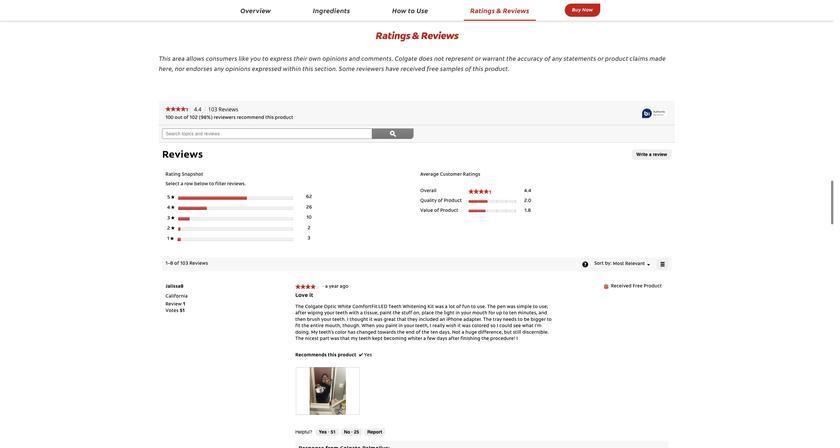 Task type: describe. For each thing, give the bounding box(es) containing it.
iphone
[[447, 318, 463, 323]]

5
[[167, 196, 171, 200]]

ϙ
[[390, 131, 396, 137]]

statements
[[564, 54, 597, 62]]

1 horizontal spatial 103
[[208, 106, 217, 113]]

content helpfulness group
[[296, 429, 386, 437]]

could
[[500, 325, 513, 329]]

write
[[637, 152, 648, 157]]

product inside this area allows consumers like you to express their own opinions and comments. colgate does not represent or warrant the accuracy of any statements or product claims made here, nor endorses any opinions expressed within this section. some reviewers have received free samples of this product.
[[606, 54, 629, 62]]

the up doing.
[[302, 325, 309, 329]]

1 vertical spatial teeth
[[359, 337, 371, 342]]

samples
[[440, 64, 464, 73]]

i up though.
[[347, 318, 349, 323]]

write a review button
[[632, 149, 672, 160]]

to right bigger at the bottom of page
[[547, 318, 552, 323]]

list containing review
[[166, 302, 185, 315]]

overall
[[421, 189, 437, 194]]

this down own
[[303, 64, 314, 73]]

the up becoming
[[398, 331, 405, 336]]

so
[[491, 325, 496, 329]]

part
[[320, 337, 330, 342]]

a left few
[[424, 337, 426, 342]]

how to use button
[[386, 4, 435, 18]]

to inside this area allows consumers like you to express their own opinions and comments. colgate does not represent or warrant the accuracy of any statements or product claims made here, nor endorses any opinions expressed within this section. some reviewers have received free samples of this product.
[[263, 54, 269, 62]]

your up "end"
[[404, 325, 415, 329]]

received
[[401, 64, 426, 73]]

use
[[417, 6, 429, 15]]

1 vertical spatial after
[[449, 337, 460, 342]]

within
[[283, 64, 301, 73]]

colgate inside this area allows consumers like you to express their own opinions and comments. colgate does not represent or warrant the accuracy of any statements or product claims made here, nor endorses any opinions expressed within this section. some reviewers have received free samples of this product.
[[395, 54, 418, 62]]

select a row below to filter reviews.
[[166, 182, 246, 187]]

to left use;
[[534, 305, 538, 310]]

california
[[166, 295, 188, 299]]

★ for 5
[[171, 195, 175, 199]]

this
[[159, 54, 171, 62]]

buy now
[[573, 6, 594, 13]]

of up value of product
[[438, 199, 443, 204]]

jalissa8
[[166, 285, 184, 290]]

i down included
[[430, 325, 432, 329]]

you inside the colgate optic white comfortfit led teeth whitening kit was a lot of fun to use. the pen was simple to use; after wiping your teeth with a tissue, paint the stuff on, place the light in your mouth for up to ten minutes, and then brush your teeth. i thought it was great that they included an iphone adapter. the tray needs to be bigger to fit the entire mouth, though. when you paint in your teeth, i really wish it was colored so i could see what i'm doing. my teeth's color has changed towards the end of the ten days. not a huge difference, but still discernible. the nicest part was that my teeth kept becoming whiter a few days after finishing the procedure! i
[[376, 325, 385, 329]]

1–8
[[166, 262, 173, 267]]

difference,
[[479, 331, 503, 336]]

& inside ratings & reviews button
[[497, 6, 502, 15]]

★ for 3
[[171, 216, 175, 220]]

0 horizontal spatial that
[[341, 337, 350, 342]]

2 or from the left
[[598, 54, 604, 62]]

fit
[[296, 325, 301, 329]]

reviews.
[[227, 182, 246, 187]]

the down teeth,
[[422, 331, 430, 336]]

0 vertical spatial after
[[296, 312, 307, 316]]

area
[[172, 54, 185, 62]]

not
[[452, 331, 461, 336]]

was right 'kit'
[[435, 305, 444, 310]]

end
[[406, 331, 415, 336]]

this down the warrant
[[473, 64, 484, 73]]

average
[[421, 173, 439, 177]]

and inside this area allows consumers like you to express their own opinions and comments. colgate does not represent or warrant the accuracy of any statements or product claims made here, nor endorses any opinions expressed within this section. some reviewers have received free samples of this product.
[[349, 54, 360, 62]]

was down tissue,
[[374, 318, 383, 323]]

of right value
[[435, 209, 439, 213]]

expressed
[[252, 64, 282, 73]]

consumers
[[206, 54, 238, 62]]

51 inside content helpfulness "group"
[[331, 430, 336, 435]]

62
[[306, 195, 312, 200]]

becoming
[[384, 337, 407, 342]]

0 horizontal spatial reviewers
[[214, 116, 236, 121]]

your up mouth,
[[321, 318, 332, 323]]

?
[[583, 262, 589, 268]]

to inside button
[[408, 6, 415, 15]]

place
[[422, 312, 434, 316]]

0 horizontal spatial ten
[[431, 331, 438, 336]]

1 inside review 1 votes 51
[[183, 303, 185, 307]]

review photo 1. image
[[297, 368, 360, 416]]

product for quality of product
[[444, 199, 462, 204]]

accuracy
[[518, 54, 544, 62]]

my
[[351, 337, 358, 342]]

a left lot
[[445, 305, 448, 310]]

when
[[362, 325, 375, 329]]

endorses
[[186, 64, 213, 73]]

sort
[[595, 262, 604, 267]]

✔
[[359, 354, 363, 358]]

0 vertical spatial ten
[[510, 312, 517, 316]]

towards
[[378, 331, 396, 336]]

the down teeth
[[393, 312, 401, 316]]

was right pen
[[507, 305, 516, 310]]

▼
[[648, 264, 651, 267]]

their
[[294, 54, 308, 62]]

2 for 2
[[308, 226, 311, 231]]

wiping
[[308, 312, 323, 316]]

your down optic
[[325, 312, 335, 316]]

100 out of 102 (98%) reviewers recommend this product
[[166, 116, 294, 121]]

1 ★
[[167, 237, 174, 242]]

1 vertical spatial opinions
[[226, 64, 251, 73]]

love it
[[296, 293, 314, 299]]

? button
[[583, 261, 589, 269]]

ratings inside button
[[471, 6, 495, 15]]

with
[[349, 312, 359, 316]]

1 vertical spatial paint
[[386, 325, 398, 329]]

0 horizontal spatial product
[[275, 116, 294, 121]]

teeth,
[[416, 325, 429, 329]]

a right not on the right bottom
[[462, 331, 465, 336]]

quality
[[421, 199, 437, 204]]

recommends this product ✔ yes
[[296, 354, 372, 358]]

finishing
[[461, 337, 481, 342]]

a left year
[[325, 285, 328, 290]]

51 inside review 1 votes 51
[[180, 309, 185, 314]]

1.8
[[525, 209, 531, 213]]

for
[[489, 312, 495, 316]]

of right out at the top left
[[184, 116, 189, 121]]

whitening
[[403, 305, 427, 310]]

0 horizontal spatial 4.4
[[194, 106, 202, 113]]

2.0
[[525, 199, 532, 204]]

your down fun
[[461, 312, 472, 316]]

1 vertical spatial 103
[[180, 262, 189, 267]]

mouth
[[473, 312, 488, 316]]

1 horizontal spatial opinions
[[323, 54, 348, 62]]

select
[[166, 182, 180, 187]]

to left be
[[518, 318, 523, 323]]

but
[[504, 331, 512, 336]]

row
[[185, 182, 193, 187]]

★ for 2
[[171, 227, 175, 230]]

1 vertical spatial &
[[412, 29, 420, 42]]

rating snapshot
[[166, 173, 203, 177]]

here,
[[159, 64, 174, 73]]

what
[[523, 325, 534, 329]]

kept
[[373, 337, 383, 342]]

ϙ button
[[373, 129, 414, 139]]

love
[[296, 293, 308, 299]]

kit
[[428, 305, 434, 310]]

0 horizontal spatial ·
[[323, 285, 324, 290]]

the down for
[[484, 318, 492, 323]]

relevant
[[626, 262, 646, 267]]

brush
[[307, 318, 320, 323]]

of right accuracy
[[545, 54, 551, 62]]

use;
[[540, 305, 549, 310]]

white
[[338, 305, 352, 310]]



Task type: vqa. For each thing, say whether or not it's contained in the screenshot.
the rightmost Doctor
no



Task type: locate. For each thing, give the bounding box(es) containing it.
teeth
[[336, 312, 348, 316], [359, 337, 371, 342]]

yes right the helpful? at the bottom left
[[319, 430, 327, 435]]

colgate up received
[[395, 54, 418, 62]]

section.
[[315, 64, 338, 73]]

of right lot
[[457, 305, 461, 310]]

4
[[167, 206, 171, 211]]

review
[[653, 152, 668, 157]]

how
[[393, 6, 407, 15]]

in up becoming
[[399, 325, 403, 329]]

really
[[433, 325, 445, 329]]

to left the use
[[408, 6, 415, 15]]

teeth up "teeth."
[[336, 312, 348, 316]]

reviews inside button
[[503, 6, 530, 15]]

claims
[[630, 54, 649, 62]]

needs
[[503, 318, 517, 323]]

3 for 3 ★
[[167, 216, 171, 221]]

⊞ received free product
[[604, 285, 663, 290]]

own
[[309, 54, 321, 62]]

· for yes
[[328, 430, 330, 435]]

0 vertical spatial colgate
[[395, 54, 418, 62]]

optic
[[324, 305, 337, 310]]

0 horizontal spatial you
[[251, 54, 261, 62]]

1 vertical spatial 3
[[308, 237, 311, 241]]

stuff
[[402, 312, 413, 316]]

★ down 5 ★
[[171, 206, 175, 209]]

your
[[325, 312, 335, 316], [461, 312, 472, 316], [321, 318, 332, 323], [404, 325, 415, 329]]

reviewers inside this area allows consumers like you to express their own opinions and comments. colgate does not represent or warrant the accuracy of any statements or product claims made here, nor endorses any opinions expressed within this section. some reviewers have received free samples of this product.
[[357, 64, 385, 73]]

1 down 2 ★
[[167, 237, 170, 242]]

that down color
[[341, 337, 350, 342]]

teeth's
[[319, 331, 334, 336]]

0 vertical spatial paint
[[380, 312, 392, 316]]

color
[[335, 331, 347, 336]]

1 vertical spatial it
[[370, 318, 373, 323]]

i down still
[[517, 337, 518, 342]]

it down tissue,
[[370, 318, 373, 323]]

1 horizontal spatial ten
[[510, 312, 517, 316]]

colgate
[[395, 54, 418, 62], [305, 305, 323, 310]]

0 horizontal spatial colgate
[[305, 305, 323, 310]]

of up 'whiter'
[[416, 331, 421, 336]]

product up value of product
[[444, 199, 462, 204]]

1 horizontal spatial colgate
[[395, 54, 418, 62]]

2 vertical spatial product
[[644, 285, 663, 289]]

0 horizontal spatial 103
[[180, 262, 189, 267]]

any left statements
[[553, 54, 563, 62]]

mouth,
[[325, 325, 342, 329]]

0 vertical spatial ratings & reviews
[[471, 6, 530, 15]]

Search topics and reviews search region search field
[[159, 125, 417, 142]]

you up the towards
[[376, 325, 385, 329]]

0 vertical spatial product
[[606, 54, 629, 62]]

1 horizontal spatial you
[[376, 325, 385, 329]]

2 down the 10
[[308, 226, 311, 231]]

a right write
[[650, 152, 652, 157]]

4.4 up 102 at left top
[[194, 106, 202, 113]]

103 reviews
[[208, 106, 239, 113]]

0 horizontal spatial teeth
[[336, 312, 348, 316]]

2 vertical spatial it
[[458, 325, 461, 329]]

the inside this area allows consumers like you to express their own opinions and comments. colgate does not represent or warrant the accuracy of any statements or product claims made here, nor endorses any opinions expressed within this section. some reviewers have received free samples of this product.
[[507, 54, 517, 62]]

this area allows consumers like you to express their own opinions and comments. colgate does not represent or warrant the accuracy of any statements or product claims made here, nor endorses any opinions expressed within this section. some reviewers have received free samples of this product.
[[159, 54, 666, 73]]

filter
[[215, 182, 226, 187]]

★ up 4 ★
[[171, 195, 175, 199]]

★ down 3 ★
[[171, 227, 175, 230]]

paint down great
[[386, 325, 398, 329]]

product
[[606, 54, 629, 62], [275, 116, 294, 121], [338, 354, 357, 358]]

to right up
[[504, 312, 509, 316]]

reviewers down 103 reviews link
[[214, 116, 236, 121]]

an
[[440, 318, 446, 323]]

1 horizontal spatial product
[[338, 354, 357, 358]]

and up some in the top of the page
[[349, 54, 360, 62]]

thought
[[350, 318, 369, 323]]

·
[[323, 285, 324, 290], [328, 430, 330, 435], [352, 430, 353, 435]]

0 vertical spatial teeth
[[336, 312, 348, 316]]

snapshot
[[182, 173, 203, 177]]

opinions up section. at the left top of the page
[[323, 54, 348, 62]]

product right free
[[644, 285, 663, 289]]

102
[[190, 116, 198, 121]]

· left year
[[323, 285, 324, 290]]

yes
[[365, 354, 372, 358], [319, 430, 327, 435]]

2 horizontal spatial it
[[458, 325, 461, 329]]

1 vertical spatial 1
[[183, 303, 185, 307]]

★ inside 5 ★
[[171, 195, 175, 199]]

0 horizontal spatial after
[[296, 312, 307, 316]]

0 vertical spatial and
[[349, 54, 360, 62]]

i right 'so'
[[497, 325, 499, 329]]

the up for
[[488, 305, 496, 310]]

0 vertical spatial reviewers
[[357, 64, 385, 73]]

value
[[421, 209, 433, 213]]

0 horizontal spatial &
[[412, 29, 420, 42]]

and down use;
[[539, 312, 548, 316]]

1 horizontal spatial 4.4
[[525, 189, 532, 194]]

★ down 2 ★
[[170, 237, 174, 240]]

that
[[397, 318, 407, 323], [341, 337, 350, 342]]

reviews
[[503, 6, 530, 15], [422, 29, 459, 42], [219, 106, 239, 113], [162, 151, 203, 161], [190, 262, 208, 267]]

0 horizontal spatial 3
[[167, 216, 171, 221]]

103 reviews link
[[208, 106, 242, 113]]

adapter.
[[464, 318, 483, 323]]

1 horizontal spatial &
[[497, 6, 502, 15]]

now
[[583, 6, 594, 13]]

0 vertical spatial it
[[310, 293, 314, 299]]

1 vertical spatial that
[[341, 337, 350, 342]]

value of product
[[421, 209, 459, 213]]

· for no
[[352, 430, 353, 435]]

colgate inside the colgate optic white comfortfit led teeth whitening kit was a lot of fun to use. the pen was simple to use; after wiping your teeth with a tissue, paint the stuff on, place the light in your mouth for up to ten minutes, and then brush your teeth. i thought it was great that they included an iphone adapter. the tray needs to be bigger to fit the entire mouth, though. when you paint in your teeth, i really wish it was colored so i could see what i'm doing. my teeth's color has changed towards the end of the ten days. not a huge difference, but still discernible. the nicest part was that my teeth kept becoming whiter a few days after finishing the procedure! i
[[305, 305, 323, 310]]

teeth down changed
[[359, 337, 371, 342]]

pen
[[497, 305, 506, 310]]

0 horizontal spatial 51
[[180, 309, 185, 314]]

· left no
[[328, 430, 330, 435]]

26
[[306, 206, 312, 210]]

0 vertical spatial any
[[553, 54, 563, 62]]

3 inside 3 ★
[[167, 216, 171, 221]]

that down stuff
[[397, 318, 407, 323]]

average customer ratings
[[421, 173, 481, 177]]

1 horizontal spatial any
[[553, 54, 563, 62]]

0 horizontal spatial any
[[214, 64, 224, 73]]

report
[[368, 430, 382, 435]]

2 vertical spatial ratings
[[463, 173, 481, 177]]

0 horizontal spatial it
[[310, 293, 314, 299]]

helpful?
[[296, 430, 313, 435]]

some
[[339, 64, 355, 73]]

5 ★
[[167, 195, 175, 200]]

0 vertical spatial yes
[[365, 354, 372, 358]]

0 horizontal spatial 2
[[167, 227, 171, 231]]

1 vertical spatial 4.4
[[525, 189, 532, 194]]

1 or from the left
[[475, 54, 482, 62]]

comfortfit
[[353, 305, 378, 310]]

★ for 1
[[170, 237, 174, 240]]

1 vertical spatial colgate
[[305, 305, 323, 310]]

1 vertical spatial ratings
[[376, 29, 411, 42]]

the down difference,
[[482, 337, 490, 342]]

0 horizontal spatial ratings & reviews
[[376, 29, 459, 42]]

most
[[614, 262, 625, 267]]

· a year ago
[[323, 285, 351, 290]]

★ down 4 ★
[[171, 216, 175, 220]]

1 vertical spatial ratings & reviews
[[376, 29, 459, 42]]

0 vertical spatial &
[[497, 6, 502, 15]]

though.
[[343, 325, 361, 329]]

does
[[419, 54, 433, 62]]

the up an
[[436, 312, 443, 316]]

51 right votes
[[180, 309, 185, 314]]

0 horizontal spatial in
[[399, 325, 403, 329]]

1 vertical spatial 51
[[331, 430, 336, 435]]

product left ✔
[[338, 354, 357, 358]]

1 right 'review'
[[183, 303, 185, 307]]

and inside the colgate optic white comfortfit led teeth whitening kit was a lot of fun to use. the pen was simple to use; after wiping your teeth with a tissue, paint the stuff on, place the light in your mouth for up to ten minutes, and then brush your teeth. i thought it was great that they included an iphone adapter. the tray needs to be bigger to fit the entire mouth, though. when you paint in your teeth, i really wish it was colored so i could see what i'm doing. my teeth's color has changed towards the end of the ten days. not a huge difference, but still discernible. the nicest part was that my teeth kept becoming whiter a few days after finishing the procedure! i
[[539, 312, 548, 316]]

fun
[[463, 305, 470, 310]]

4 ★
[[167, 206, 175, 211]]

a inside write a review button
[[650, 152, 652, 157]]

★ inside 2 ★
[[171, 227, 175, 230]]

ten up needs
[[510, 312, 517, 316]]

2 horizontal spatial ·
[[352, 430, 353, 435]]

the colgate optic white comfortfit led teeth whitening kit was a lot of fun to use. the pen was simple to use; after wiping your teeth with a tissue, paint the stuff on, place the light in your mouth for up to ten minutes, and then brush your teeth. i thought it was great that they included an iphone adapter. the tray needs to be bigger to fit the entire mouth, though. when you paint in your teeth, i really wish it was colored so i could see what i'm doing. my teeth's color has changed towards the end of the ten days. not a huge difference, but still discernible. the nicest part was that my teeth kept becoming whiter a few days after finishing the procedure! i
[[296, 305, 552, 342]]

1 horizontal spatial that
[[397, 318, 407, 323]]

2 up 1 ★
[[167, 227, 171, 231]]

the down doing.
[[296, 337, 304, 342]]

0 vertical spatial product
[[444, 199, 462, 204]]

1 horizontal spatial teeth
[[359, 337, 371, 342]]

0 vertical spatial 103
[[208, 106, 217, 113]]

0 vertical spatial that
[[397, 318, 407, 323]]

days.
[[440, 331, 451, 336]]

0 horizontal spatial opinions
[[226, 64, 251, 73]]

0 horizontal spatial 1
[[167, 237, 170, 242]]

1 horizontal spatial ratings & reviews
[[471, 6, 530, 15]]

this down "part"
[[328, 354, 337, 358]]

any down 'consumers'
[[214, 64, 224, 73]]

2 inside 2 ★
[[167, 227, 171, 231]]

a up thought
[[361, 312, 363, 316]]

ago
[[340, 285, 349, 290]]

discernible.
[[523, 331, 549, 336]]

1 horizontal spatial and
[[539, 312, 548, 316]]

the down love
[[296, 305, 304, 310]]

to up expressed
[[263, 54, 269, 62]]

1 horizontal spatial reviewers
[[357, 64, 385, 73]]

minutes,
[[518, 312, 538, 316]]

write a review
[[637, 152, 668, 157]]

still
[[513, 331, 522, 336]]

1 inside 1 ★
[[167, 237, 170, 242]]

★ inside 3 ★
[[171, 216, 175, 220]]

colgate up wiping
[[305, 305, 323, 310]]

whiter
[[408, 337, 423, 342]]

nicest
[[305, 337, 319, 342]]

below
[[194, 182, 208, 187]]

0 vertical spatial 1
[[167, 237, 170, 242]]

of right 1–8
[[174, 262, 179, 267]]

paint down led
[[380, 312, 392, 316]]

51 left no
[[331, 430, 336, 435]]

product left 'claims'
[[606, 54, 629, 62]]

2 horizontal spatial product
[[606, 54, 629, 62]]

yes inside content helpfulness "group"
[[319, 430, 327, 435]]

ten up few
[[431, 331, 438, 336]]

0 vertical spatial in
[[456, 312, 460, 316]]

days
[[437, 337, 448, 342]]

1 vertical spatial ten
[[431, 331, 438, 336]]

0 vertical spatial opinions
[[323, 54, 348, 62]]

★ for 4
[[171, 206, 175, 209]]

1–8 of 103 reviews
[[166, 262, 211, 267]]

you right like
[[251, 54, 261, 62]]

or right statements
[[598, 54, 604, 62]]

be
[[524, 318, 530, 323]]

0 horizontal spatial and
[[349, 54, 360, 62]]

up
[[497, 312, 503, 316]]

ratings & reviews
[[471, 6, 530, 15], [376, 29, 459, 42]]

the up product.
[[507, 54, 517, 62]]

lot
[[449, 305, 455, 310]]

free
[[633, 285, 643, 289]]

1 vertical spatial in
[[399, 325, 403, 329]]

0 horizontal spatial or
[[475, 54, 482, 62]]

you inside this area allows consumers like you to express their own opinions and comments. colgate does not represent or warrant the accuracy of any statements or product claims made here, nor endorses any opinions expressed within this section. some reviewers have received free samples of this product.
[[251, 54, 261, 62]]

1 vertical spatial yes
[[319, 430, 327, 435]]

100
[[166, 116, 174, 121]]

1 vertical spatial and
[[539, 312, 548, 316]]

product for value of product
[[441, 209, 459, 213]]

1–8 of 103 reviews alert
[[166, 262, 211, 267]]

ingredients button
[[307, 4, 357, 18]]

3 up 2 ★
[[167, 216, 171, 221]]

0 vertical spatial you
[[251, 54, 261, 62]]

after up then
[[296, 312, 307, 316]]

★ inside 4 ★
[[171, 206, 175, 209]]

4.4 up 2.0
[[525, 189, 532, 194]]

1 vertical spatial you
[[376, 325, 385, 329]]

103 right 1–8
[[180, 262, 189, 267]]

rating
[[166, 173, 181, 177]]

2 vertical spatial product
[[338, 354, 357, 358]]

3
[[167, 216, 171, 221], [308, 237, 311, 241]]

after
[[296, 312, 307, 316], [449, 337, 460, 342]]

0 vertical spatial ratings
[[471, 6, 495, 15]]

this up search topics and reviews text box
[[266, 116, 274, 121]]

2 for 2 ★
[[167, 227, 171, 231]]

opinions down like
[[226, 64, 251, 73]]

simple
[[517, 305, 532, 310]]

to right fun
[[471, 305, 476, 310]]

has
[[348, 331, 356, 336]]

included
[[419, 318, 439, 323]]

it up not on the right bottom
[[458, 325, 461, 329]]

how to use
[[393, 6, 429, 15]]

was up huge on the right bottom of page
[[462, 325, 471, 329]]

it right love
[[310, 293, 314, 299]]

on,
[[414, 312, 421, 316]]

warrant
[[483, 54, 505, 62]]

1 vertical spatial any
[[214, 64, 224, 73]]

quality of product
[[421, 199, 462, 204]]

Search topics and reviews text field
[[162, 129, 373, 139]]

or
[[475, 54, 482, 62], [598, 54, 604, 62]]

out
[[175, 116, 183, 121]]

of down represent
[[466, 64, 472, 73]]

product down quality of product
[[441, 209, 459, 213]]

product inside the ⊞ received free product
[[644, 285, 663, 289]]

entire
[[311, 325, 324, 329]]

1 horizontal spatial ·
[[328, 430, 330, 435]]

0 vertical spatial 51
[[180, 309, 185, 314]]

1 horizontal spatial 51
[[331, 430, 336, 435]]

3 down the 10
[[308, 237, 311, 241]]

103 up (98%)
[[208, 106, 217, 113]]

to left filter
[[209, 182, 214, 187]]

few
[[428, 337, 436, 342]]

1 vertical spatial product
[[441, 209, 459, 213]]

or left the warrant
[[475, 54, 482, 62]]

0 horizontal spatial yes
[[319, 430, 327, 435]]

0 vertical spatial 4.4
[[194, 106, 202, 113]]

3 for 3
[[308, 237, 311, 241]]

· left '25'
[[352, 430, 353, 435]]

10
[[307, 216, 312, 221]]

comments.
[[362, 54, 394, 62]]

1 horizontal spatial 3
[[308, 237, 311, 241]]

1
[[167, 237, 170, 242], [183, 303, 185, 307]]

1 horizontal spatial 1
[[183, 303, 185, 307]]

0 vertical spatial 3
[[167, 216, 171, 221]]

1 vertical spatial reviewers
[[214, 116, 236, 121]]

1 horizontal spatial yes
[[365, 354, 372, 358]]

103
[[208, 106, 217, 113], [180, 262, 189, 267]]

in up iphone
[[456, 312, 460, 316]]

list
[[166, 302, 185, 315]]

a left row
[[181, 182, 183, 187]]

1 horizontal spatial in
[[456, 312, 460, 316]]

was down color
[[331, 337, 340, 342]]

3 ★
[[167, 216, 175, 221]]

reviewers down comments. on the left of page
[[357, 64, 385, 73]]

the trustmark icon that reveals a popup describing bv authenticity image
[[643, 109, 669, 119]]

by:
[[606, 262, 612, 267]]

1 vertical spatial product
[[275, 116, 294, 121]]

1 horizontal spatial it
[[370, 318, 373, 323]]

ratings & reviews inside button
[[471, 6, 530, 15]]

1 horizontal spatial or
[[598, 54, 604, 62]]

★ inside 1 ★
[[170, 237, 174, 240]]

product up ϙ search box
[[275, 116, 294, 121]]

see
[[514, 325, 521, 329]]

1 horizontal spatial after
[[449, 337, 460, 342]]



